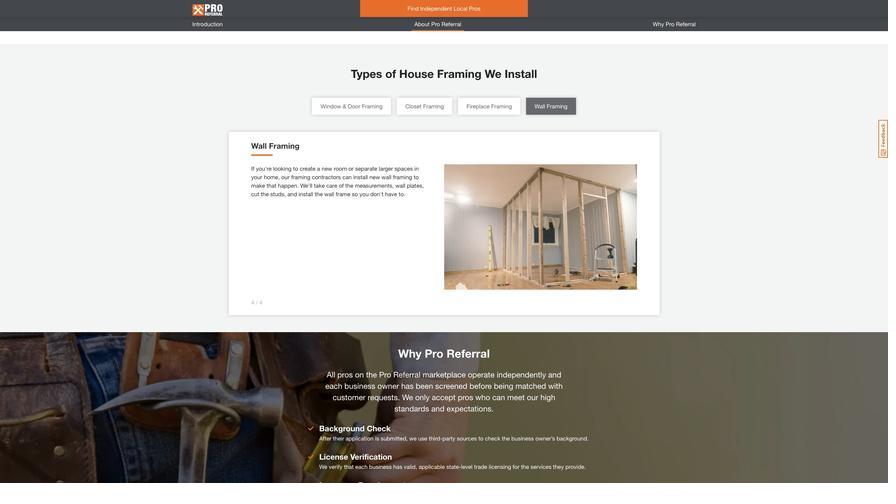 Task type: vqa. For each thing, say whether or not it's contained in the screenshot.
you
yes



Task type: locate. For each thing, give the bounding box(es) containing it.
has
[[401, 382, 414, 391], [393, 464, 402, 471]]

about
[[415, 21, 430, 27]]

0 vertical spatial each
[[325, 382, 342, 391]]

we'll
[[300, 182, 312, 189]]

0 vertical spatial that
[[267, 182, 276, 189]]

has left valid,
[[393, 464, 402, 471]]

owner's
[[536, 436, 555, 442]]

install
[[353, 174, 368, 181], [299, 191, 313, 198]]

matched
[[516, 382, 546, 391]]

can down 'being' at bottom right
[[493, 393, 505, 403]]

to left check
[[479, 436, 484, 442]]

0 horizontal spatial wall framing
[[251, 142, 300, 151]]

each
[[325, 382, 342, 391], [355, 464, 368, 471]]

our up 'happen.'
[[281, 174, 290, 181]]

our inside if you're looking to create a new room or separate larger spaces in your home, our framing contractors can install new wall framing to make that happen. we'll take care of the measurements, wall plates, cut the studs, and install the wall frame so you don't have to.
[[281, 174, 290, 181]]

standards
[[395, 405, 429, 414]]

0 horizontal spatial install
[[299, 191, 313, 198]]

0 horizontal spatial each
[[325, 382, 342, 391]]

our
[[281, 174, 290, 181], [527, 393, 538, 403]]

new up "measurements,"
[[370, 174, 380, 181]]

about pro referral
[[415, 21, 461, 27]]

house
[[399, 67, 434, 81]]

framing
[[291, 174, 310, 181], [393, 174, 412, 181]]

wall framing
[[535, 103, 568, 110], [251, 142, 300, 151]]

types
[[351, 67, 382, 81]]

business down on at the left bottom
[[345, 382, 375, 391]]

local
[[454, 5, 468, 12]]

to.
[[399, 191, 405, 198]]

if
[[251, 165, 254, 172]]

verification
[[350, 453, 392, 462]]

window
[[321, 103, 341, 110]]

1 vertical spatial our
[[527, 393, 538, 403]]

the down take
[[315, 191, 323, 198]]

install down separate on the top of page
[[353, 174, 368, 181]]

0 horizontal spatial our
[[281, 174, 290, 181]]

2 horizontal spatial to
[[479, 436, 484, 442]]

1 vertical spatial we
[[402, 393, 413, 403]]

0 horizontal spatial wall
[[251, 142, 267, 151]]

0 vertical spatial of
[[385, 67, 396, 81]]

1 horizontal spatial why
[[653, 21, 664, 27]]

happen.
[[278, 182, 299, 189]]

0 vertical spatial we
[[485, 67, 502, 81]]

business down verification
[[369, 464, 392, 471]]

level
[[461, 464, 473, 471]]

0 vertical spatial why
[[653, 21, 664, 27]]

why
[[653, 21, 664, 27], [398, 347, 422, 361]]

0 horizontal spatial to
[[293, 165, 298, 172]]

care
[[326, 182, 337, 189]]

0 vertical spatial to
[[293, 165, 298, 172]]

can inside the all pros on the pro referral marketplace operate independently and each business owner has been screened before being matched with customer requests. we only accept pros who can meet our high standards and expectations.
[[493, 393, 505, 403]]

1 vertical spatial each
[[355, 464, 368, 471]]

to left create
[[293, 165, 298, 172]]

of right types
[[385, 67, 396, 81]]

closet framing
[[405, 103, 444, 110]]

0 horizontal spatial that
[[267, 182, 276, 189]]

pros up expectations.
[[458, 393, 473, 403]]

pros right all
[[338, 371, 353, 380]]

0 vertical spatial wall
[[382, 174, 392, 181]]

1 horizontal spatial pros
[[458, 393, 473, 403]]

we
[[485, 67, 502, 81], [402, 393, 413, 403], [319, 464, 327, 471]]

1 vertical spatial of
[[339, 182, 344, 189]]

pro
[[431, 21, 440, 27], [666, 21, 675, 27], [425, 347, 444, 361], [379, 371, 391, 380]]

of
[[385, 67, 396, 81], [339, 182, 344, 189]]

1 vertical spatial why pro referral
[[398, 347, 490, 361]]

1 horizontal spatial we
[[402, 393, 413, 403]]

that right verify
[[344, 464, 354, 471]]

0 horizontal spatial framing
[[291, 174, 310, 181]]

referral
[[442, 21, 461, 27], [676, 21, 696, 27], [447, 347, 490, 361], [393, 371, 421, 380]]

you're
[[256, 165, 272, 172]]

2 vertical spatial we
[[319, 464, 327, 471]]

1 horizontal spatial framing
[[393, 174, 412, 181]]

find
[[408, 5, 419, 12]]

business
[[345, 382, 375, 391], [512, 436, 534, 442], [369, 464, 392, 471]]

2 vertical spatial business
[[369, 464, 392, 471]]

wall
[[535, 103, 545, 110], [251, 142, 267, 151]]

verify
[[329, 464, 342, 471]]

wall up to.
[[396, 182, 405, 189]]

0 horizontal spatial can
[[343, 174, 352, 181]]

0 vertical spatial pros
[[338, 371, 353, 380]]

business left owner's
[[512, 436, 534, 442]]

0 vertical spatial install
[[353, 174, 368, 181]]

room
[[334, 165, 347, 172]]

make
[[251, 182, 265, 189]]

license verification we verify that each business has valid, applicable state-level trade licensing for the services they provide.
[[319, 453, 586, 471]]

0 horizontal spatial of
[[339, 182, 344, 189]]

of up frame
[[339, 182, 344, 189]]

1 vertical spatial that
[[344, 464, 354, 471]]

0 vertical spatial business
[[345, 382, 375, 391]]

0 vertical spatial wall
[[535, 103, 545, 110]]

is
[[375, 436, 379, 442]]

1 framing from the left
[[291, 174, 310, 181]]

0 vertical spatial wall framing
[[535, 103, 568, 110]]

we up standards
[[402, 393, 413, 403]]

0 horizontal spatial 4
[[251, 299, 254, 306]]

1 horizontal spatial wall
[[382, 174, 392, 181]]

of inside if you're looking to create a new room or separate larger spaces in your home, our framing contractors can install new wall framing to make that happen. we'll take care of the measurements, wall plates, cut the studs, and install the wall frame so you don't have to.
[[339, 182, 344, 189]]

wall down care
[[324, 191, 334, 198]]

to down in
[[414, 174, 419, 181]]

0 vertical spatial why pro referral
[[653, 21, 696, 27]]

4 / 4
[[251, 299, 263, 306]]

wall down larger
[[382, 174, 392, 181]]

0 horizontal spatial and
[[288, 191, 297, 198]]

each down all
[[325, 382, 342, 391]]

1 vertical spatial new
[[370, 174, 380, 181]]

a
[[317, 165, 320, 172]]

the inside the all pros on the pro referral marketplace operate independently and each business owner has been screened before being matched with customer requests. we only accept pros who can meet our high standards and expectations.
[[366, 371, 377, 380]]

why pro referral
[[653, 21, 696, 27], [398, 347, 490, 361]]

has inside the all pros on the pro referral marketplace operate independently and each business owner has been screened before being matched with customer requests. we only accept pros who can meet our high standards and expectations.
[[401, 382, 414, 391]]

1 vertical spatial why
[[398, 347, 422, 361]]

and
[[288, 191, 297, 198], [548, 371, 562, 380], [431, 405, 445, 414]]

1 horizontal spatial and
[[431, 405, 445, 414]]

the right for
[[521, 464, 529, 471]]

contractors
[[312, 174, 341, 181]]

1 horizontal spatial install
[[353, 174, 368, 181]]

check
[[485, 436, 500, 442]]

the right cut
[[261, 191, 269, 198]]

has inside the license verification we verify that each business has valid, applicable state-level trade licensing for the services they provide.
[[393, 464, 402, 471]]

business inside the all pros on the pro referral marketplace operate independently and each business owner has been screened before being matched with customer requests. we only accept pros who can meet our high standards and expectations.
[[345, 382, 375, 391]]

0 vertical spatial has
[[401, 382, 414, 391]]

license
[[319, 453, 348, 462]]

1 vertical spatial and
[[548, 371, 562, 380]]

0 horizontal spatial we
[[319, 464, 327, 471]]

and down 'happen.'
[[288, 191, 297, 198]]

each inside the all pros on the pro referral marketplace operate independently and each business owner has been screened before being matched with customer requests. we only accept pros who can meet our high standards and expectations.
[[325, 382, 342, 391]]

1 horizontal spatial our
[[527, 393, 538, 403]]

pro inside the all pros on the pro referral marketplace operate independently and each business owner has been screened before being matched with customer requests. we only accept pros who can meet our high standards and expectations.
[[379, 371, 391, 380]]

&
[[343, 103, 346, 110]]

2 vertical spatial to
[[479, 436, 484, 442]]

pros
[[338, 371, 353, 380], [458, 393, 473, 403]]

to
[[293, 165, 298, 172], [414, 174, 419, 181], [479, 436, 484, 442]]

feedback link image
[[879, 120, 888, 158]]

requests.
[[368, 393, 400, 403]]

0 vertical spatial can
[[343, 174, 352, 181]]

customer
[[333, 393, 366, 403]]

1 vertical spatial business
[[512, 436, 534, 442]]

2 horizontal spatial wall
[[396, 182, 405, 189]]

new right the 'a'
[[322, 165, 332, 172]]

0 vertical spatial and
[[288, 191, 297, 198]]

introduction
[[192, 21, 223, 27]]

closet framing button
[[397, 98, 452, 115]]

4
[[251, 299, 254, 306], [259, 299, 263, 306]]

the inside the license verification we verify that each business has valid, applicable state-level trade licensing for the services they provide.
[[521, 464, 529, 471]]

1 horizontal spatial that
[[344, 464, 354, 471]]

0 horizontal spatial new
[[322, 165, 332, 172]]

with
[[548, 382, 563, 391]]

install down we'll
[[299, 191, 313, 198]]

we left install
[[485, 67, 502, 81]]

1 horizontal spatial to
[[414, 174, 419, 181]]

don't
[[370, 191, 384, 198]]

1 vertical spatial has
[[393, 464, 402, 471]]

1 horizontal spatial can
[[493, 393, 505, 403]]

framing down spaces
[[393, 174, 412, 181]]

the right check
[[502, 436, 510, 442]]

framing
[[437, 67, 482, 81], [362, 103, 383, 110], [423, 103, 444, 110], [491, 103, 512, 110], [547, 103, 568, 110], [269, 142, 300, 151]]

0 horizontal spatial wall
[[324, 191, 334, 198]]

measurements,
[[355, 182, 394, 189]]

in
[[415, 165, 419, 172]]

can down or
[[343, 174, 352, 181]]

1 vertical spatial can
[[493, 393, 505, 403]]

4 right / at the bottom
[[259, 299, 263, 306]]

studs,
[[270, 191, 286, 198]]

we inside the license verification we verify that each business has valid, applicable state-level trade licensing for the services they provide.
[[319, 464, 327, 471]]

4 left / at the bottom
[[251, 299, 254, 306]]

has left been
[[401, 382, 414, 391]]

1 horizontal spatial each
[[355, 464, 368, 471]]

1 vertical spatial wall
[[396, 182, 405, 189]]

our down matched
[[527, 393, 538, 403]]

1 horizontal spatial wall framing
[[535, 103, 568, 110]]

0 horizontal spatial why
[[398, 347, 422, 361]]

framing up we'll
[[291, 174, 310, 181]]

and down accept
[[431, 405, 445, 414]]

0 horizontal spatial why pro referral
[[398, 347, 490, 361]]

the right on at the left bottom
[[366, 371, 377, 380]]

or
[[349, 165, 354, 172]]

each down verification
[[355, 464, 368, 471]]

we left verify
[[319, 464, 327, 471]]

1 horizontal spatial 4
[[259, 299, 263, 306]]

1 horizontal spatial wall
[[535, 103, 545, 110]]

services
[[531, 464, 552, 471]]

that
[[267, 182, 276, 189], [344, 464, 354, 471]]

our inside the all pros on the pro referral marketplace operate independently and each business owner has been screened before being matched with customer requests. we only accept pros who can meet our high standards and expectations.
[[527, 393, 538, 403]]

0 vertical spatial our
[[281, 174, 290, 181]]

the
[[345, 182, 353, 189], [261, 191, 269, 198], [315, 191, 323, 198], [366, 371, 377, 380], [502, 436, 510, 442], [521, 464, 529, 471]]

that down home,
[[267, 182, 276, 189]]

1 vertical spatial pros
[[458, 393, 473, 403]]

their
[[333, 436, 344, 442]]

and up with
[[548, 371, 562, 380]]

the up so
[[345, 182, 353, 189]]

find independent local pros button
[[360, 0, 528, 17]]

have
[[385, 191, 397, 198]]

check
[[367, 425, 391, 434]]



Task type: describe. For each thing, give the bounding box(es) containing it.
you
[[360, 191, 369, 198]]

your
[[251, 174, 262, 181]]

independently
[[497, 371, 546, 380]]

business inside the license verification we verify that each business has valid, applicable state-level trade licensing for the services they provide.
[[369, 464, 392, 471]]

only
[[415, 393, 430, 403]]

fireplace
[[467, 103, 490, 110]]

for
[[513, 464, 520, 471]]

provide.
[[566, 464, 586, 471]]

before
[[470, 382, 492, 391]]

1 4 from the left
[[251, 299, 254, 306]]

fireplace framing
[[467, 103, 512, 110]]

wooden framing for a new room in a home image
[[444, 165, 637, 290]]

install
[[505, 67, 537, 81]]

2 vertical spatial wall
[[324, 191, 334, 198]]

sources
[[457, 436, 477, 442]]

background.
[[557, 436, 589, 442]]

frame
[[336, 191, 350, 198]]

each inside the license verification we verify that each business has valid, applicable state-level trade licensing for the services they provide.
[[355, 464, 368, 471]]

the inside background check after their application is submitted, we use third-party sources to check the business owner's background.
[[502, 436, 510, 442]]

independent
[[420, 5, 452, 12]]

submitted,
[[381, 436, 408, 442]]

we inside the all pros on the pro referral marketplace operate independently and each business owner has been screened before being matched with customer requests. we only accept pros who can meet our high standards and expectations.
[[402, 393, 413, 403]]

1 vertical spatial wall
[[251, 142, 267, 151]]

/
[[256, 299, 258, 306]]

we
[[409, 436, 417, 442]]

cut
[[251, 191, 259, 198]]

2 horizontal spatial and
[[548, 371, 562, 380]]

high
[[541, 393, 556, 403]]

applicable
[[419, 464, 445, 471]]

window & door framing button
[[312, 98, 391, 115]]

use
[[418, 436, 427, 442]]

1 horizontal spatial new
[[370, 174, 380, 181]]

wall framing button
[[526, 98, 576, 115]]

0 horizontal spatial pros
[[338, 371, 353, 380]]

referral inside the all pros on the pro referral marketplace operate independently and each business owner has been screened before being matched with customer requests. we only accept pros who can meet our high standards and expectations.
[[393, 371, 421, 380]]

1 vertical spatial to
[[414, 174, 419, 181]]

2 framing from the left
[[393, 174, 412, 181]]

2 vertical spatial and
[[431, 405, 445, 414]]

wall framing inside wall framing button
[[535, 103, 568, 110]]

marketplace
[[423, 371, 466, 380]]

that inside the license verification we verify that each business has valid, applicable state-level trade licensing for the services they provide.
[[344, 464, 354, 471]]

can inside if you're looking to create a new room or separate larger spaces in your home, our framing contractors can install new wall framing to make that happen. we'll take care of the measurements, wall plates, cut the studs, and install the wall frame so you don't have to.
[[343, 174, 352, 181]]

1 vertical spatial wall framing
[[251, 142, 300, 151]]

business inside background check after their application is submitted, we use third-party sources to check the business owner's background.
[[512, 436, 534, 442]]

separate
[[355, 165, 377, 172]]

take
[[314, 182, 325, 189]]

background check after their application is submitted, we use third-party sources to check the business owner's background.
[[319, 425, 589, 442]]

0 vertical spatial new
[[322, 165, 332, 172]]

2 4 from the left
[[259, 299, 263, 306]]

create
[[300, 165, 316, 172]]

to inside background check after their application is submitted, we use third-party sources to check the business owner's background.
[[479, 436, 484, 442]]

1 horizontal spatial why pro referral
[[653, 21, 696, 27]]

all
[[327, 371, 335, 380]]

licensing
[[489, 464, 511, 471]]

and inside if you're looking to create a new room or separate larger spaces in your home, our framing contractors can install new wall framing to make that happen. we'll take care of the measurements, wall plates, cut the studs, and install the wall frame so you don't have to.
[[288, 191, 297, 198]]

types of house framing we install
[[351, 67, 537, 81]]

1 horizontal spatial of
[[385, 67, 396, 81]]

operate
[[468, 371, 495, 380]]

application
[[346, 436, 374, 442]]

if you're looking to create a new room or separate larger spaces in your home, our framing contractors can install new wall framing to make that happen. we'll take care of the measurements, wall plates, cut the studs, and install the wall frame so you don't have to.
[[251, 165, 424, 198]]

1 vertical spatial install
[[299, 191, 313, 198]]

so
[[352, 191, 358, 198]]

fireplace framing button
[[458, 98, 521, 115]]

state-
[[447, 464, 461, 471]]

expectations.
[[447, 405, 494, 414]]

wall inside button
[[535, 103, 545, 110]]

looking
[[273, 165, 292, 172]]

owner
[[378, 382, 399, 391]]

been
[[416, 382, 433, 391]]

find independent local pros
[[408, 5, 481, 12]]

home,
[[264, 174, 280, 181]]

who
[[476, 393, 490, 403]]

on
[[355, 371, 364, 380]]

plates,
[[407, 182, 424, 189]]

spaces
[[395, 165, 413, 172]]

valid,
[[404, 464, 417, 471]]

closet
[[405, 103, 422, 110]]

2 horizontal spatial we
[[485, 67, 502, 81]]

trade
[[474, 464, 487, 471]]

pros
[[469, 5, 481, 12]]

third-
[[429, 436, 443, 442]]

door
[[348, 103, 360, 110]]

meet
[[507, 393, 525, 403]]

background
[[319, 425, 365, 434]]

they
[[553, 464, 564, 471]]

pro referral logo image
[[192, 1, 223, 19]]

window & door framing
[[321, 103, 383, 110]]

screened
[[435, 382, 468, 391]]

all pros on the pro referral marketplace operate independently and each business owner has been screened before being matched with customer requests. we only accept pros who can meet our high standards and expectations.
[[325, 371, 563, 414]]

party
[[443, 436, 455, 442]]

accept
[[432, 393, 456, 403]]

larger
[[379, 165, 393, 172]]

that inside if you're looking to create a new room or separate larger spaces in your home, our framing contractors can install new wall framing to make that happen. we'll take care of the measurements, wall plates, cut the studs, and install the wall frame so you don't have to.
[[267, 182, 276, 189]]



